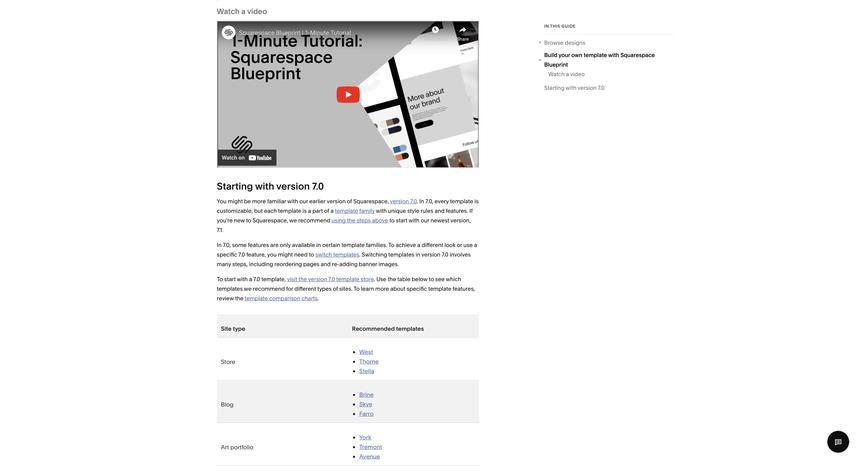 Task type: describe. For each thing, give the bounding box(es) containing it.
7.0, inside . in 7.0, every template is customizable, but each template is a part of a
[[426, 198, 434, 205]]

templates inside . use the table below to see which templates we recommend for different types of sites. to learn more about specific template features, review the
[[217, 286, 243, 292]]

involves
[[450, 251, 471, 258]]

farro
[[360, 411, 374, 418]]

which
[[446, 276, 462, 283]]

switch templates link
[[316, 251, 360, 258]]

about
[[391, 286, 406, 292]]

you're
[[217, 217, 233, 224]]

recommend inside . use the table below to see which templates we recommend for different types of sites. to learn more about specific template features, review the
[[253, 286, 285, 292]]

pages
[[304, 261, 320, 268]]

you might be more familiar with our earlier version of squarespace, version 7.0
[[217, 198, 417, 205]]

earlier
[[310, 198, 326, 205]]

of inside . in 7.0, every template is customizable, but each template is a part of a
[[324, 208, 330, 214]]

customizable,
[[217, 208, 253, 214]]

you
[[217, 198, 227, 205]]

and inside with unique style rules and features. if you're new to squarespace, we recommend
[[435, 208, 445, 214]]

many
[[217, 261, 231, 268]]

banner
[[359, 261, 378, 268]]

rules
[[421, 208, 434, 214]]

with unique style rules and features. if you're new to squarespace, we recommend
[[217, 208, 473, 224]]

store
[[361, 276, 374, 283]]

specific inside . use the table below to see which templates we recommend for different types of sites. to learn more about specific template features, review the
[[407, 286, 427, 292]]

stella link
[[360, 368, 375, 375]]

video inside watch a video link
[[571, 71, 585, 78]]

blog
[[221, 401, 234, 408]]

tremont link
[[360, 444, 382, 451]]

template comparison charts .
[[245, 295, 319, 302]]

of inside . use the table below to see which templates we recommend for different types of sites. to learn more about specific template features, review the
[[333, 286, 338, 292]]

blueprint
[[545, 61, 569, 68]]

style
[[408, 208, 420, 214]]

part
[[313, 208, 323, 214]]

start for to
[[396, 217, 408, 224]]

template family link
[[335, 208, 375, 214]]

build
[[545, 52, 558, 59]]

7.0 inside . switching templates in version 7.0 involves many steps, including reordering pages and re-adding banner images.
[[442, 251, 449, 258]]

york tremont avenue
[[360, 434, 382, 460]]

west link
[[360, 349, 373, 356]]

look
[[445, 242, 456, 249]]

above
[[372, 217, 389, 224]]

avenue
[[360, 453, 380, 460]]

families.
[[366, 242, 388, 249]]

. for version 7.0
[[417, 198, 418, 205]]

guide
[[562, 24, 576, 29]]

version,
[[451, 217, 471, 224]]

2 horizontal spatial of
[[347, 198, 352, 205]]

every
[[435, 198, 449, 205]]

site type
[[221, 325, 245, 332]]

in 7.0, some features are only available in certain template families. to achieve a different look or use a specific 7.0 feature, you might need to
[[217, 242, 478, 258]]

version 7.0 link
[[390, 198, 417, 205]]

. for visit the version 7.0 template store
[[374, 276, 375, 283]]

to inside in 7.0, some features are only available in certain template families. to achieve a different look or use a specific 7.0 feature, you might need to
[[309, 251, 314, 258]]

we inside with unique style rules and features. if you're new to squarespace, we recommend
[[290, 217, 297, 224]]

version up with unique style rules and features. if you're new to squarespace, we recommend
[[327, 198, 346, 205]]

we inside . use the table below to see which templates we recommend for different types of sites. to learn more about specific template features, review the
[[244, 286, 252, 292]]

7.0 down including
[[254, 276, 260, 283]]

7.1.
[[217, 227, 224, 234]]

our inside to start with our newest version, 7.1.
[[421, 217, 430, 224]]

table
[[398, 276, 411, 283]]

templates for switch
[[334, 251, 360, 258]]

template inside . use the table below to see which templates we recommend for different types of sites. to learn more about specific template features, review the
[[429, 286, 452, 292]]

re-
[[332, 261, 340, 268]]

york link
[[360, 434, 372, 441]]

template up features.
[[450, 198, 474, 205]]

store
[[221, 358, 236, 366]]

more inside . use the table below to see which templates we recommend for different types of sites. to learn more about specific template features, review the
[[376, 286, 389, 292]]

7.0 up types
[[329, 276, 335, 283]]

template inside in 7.0, some features are only available in certain template families. to achieve a different look or use a specific 7.0 feature, you might need to
[[342, 242, 365, 249]]

west
[[360, 349, 373, 356]]

0 horizontal spatial is
[[303, 208, 307, 214]]

with up familiar
[[255, 181, 275, 192]]

. switching
[[360, 251, 387, 258]]

in for in this guide
[[545, 24, 550, 29]]

newest
[[431, 217, 450, 224]]

own
[[572, 52, 583, 59]]

family
[[360, 208, 375, 214]]

the right the use
[[388, 276, 396, 283]]

browse designs
[[545, 39, 586, 46]]

might inside in 7.0, some features are only available in certain template families. to achieve a different look or use a specific 7.0 feature, you might need to
[[278, 251, 293, 258]]

7.0 down "build your own template with squarespace blueprint"
[[598, 85, 605, 91]]

1 horizontal spatial watch
[[549, 71, 565, 78]]

the down template family link
[[347, 217, 356, 224]]

use
[[464, 242, 473, 249]]

this
[[551, 24, 561, 29]]

for
[[286, 286, 293, 292]]

version up types
[[308, 276, 327, 283]]

0 vertical spatial video
[[247, 7, 267, 16]]

to inside with unique style rules and features. if you're new to squarespace, we recommend
[[246, 217, 252, 224]]

template down template,
[[245, 295, 268, 302]]

0 vertical spatial watch
[[217, 7, 240, 16]]

to inside to start with our newest version, 7.1.
[[390, 217, 395, 224]]

brine link
[[360, 391, 374, 399]]

squarespace
[[621, 52, 656, 59]]

if
[[470, 208, 473, 214]]

only
[[280, 242, 291, 249]]

watch a video link
[[549, 70, 585, 81]]

below
[[412, 276, 428, 283]]

adding
[[340, 261, 358, 268]]

switch templates
[[316, 251, 360, 258]]

brine
[[360, 391, 374, 399]]

need
[[295, 251, 308, 258]]

designs
[[565, 39, 586, 46]]

learn
[[361, 286, 374, 292]]

recommended templates
[[352, 325, 424, 332]]

charts
[[302, 295, 318, 302]]

browse
[[545, 39, 564, 46]]

in for in 7.0, some features are only available in certain template families. to achieve a different look or use a specific 7.0 feature, you might need to
[[217, 242, 222, 249]]

with inside "build your own template with squarespace blueprint"
[[609, 52, 620, 59]]



Task type: locate. For each thing, give the bounding box(es) containing it.
squarespace, down each in the left of the page
[[253, 217, 288, 224]]

starting up "be"
[[217, 181, 253, 192]]

sites.
[[340, 286, 353, 292]]

. inside . in 7.0, every template is customizable, but each template is a part of a
[[417, 198, 418, 205]]

comparison
[[269, 295, 301, 302]]

0 vertical spatial we
[[290, 217, 297, 224]]

unique
[[388, 208, 406, 214]]

0 vertical spatial might
[[228, 198, 243, 205]]

0 vertical spatial .
[[417, 198, 418, 205]]

1 horizontal spatial we
[[290, 217, 297, 224]]

1 horizontal spatial of
[[333, 286, 338, 292]]

thorne link
[[360, 358, 379, 365]]

in
[[317, 242, 321, 249], [416, 251, 421, 258]]

to left see
[[429, 276, 434, 283]]

1 vertical spatial starting with version 7.0
[[217, 181, 324, 192]]

version up familiar
[[277, 181, 310, 192]]

1 horizontal spatial video
[[571, 71, 585, 78]]

browse designs link
[[545, 38, 674, 48]]

1 horizontal spatial more
[[376, 286, 389, 292]]

0 horizontal spatial to
[[217, 276, 223, 283]]

7.0, up rules
[[426, 198, 434, 205]]

different inside in 7.0, some features are only available in certain template families. to achieve a different look or use a specific 7.0 feature, you might need to
[[422, 242, 444, 249]]

0 horizontal spatial squarespace,
[[253, 217, 288, 224]]

each
[[264, 208, 277, 214]]

1 vertical spatial might
[[278, 251, 293, 258]]

video
[[247, 7, 267, 16], [571, 71, 585, 78]]

skye link
[[360, 401, 373, 408]]

1 horizontal spatial different
[[422, 242, 444, 249]]

to
[[246, 217, 252, 224], [390, 217, 395, 224], [309, 251, 314, 258], [429, 276, 434, 283]]

0 vertical spatial 7.0,
[[426, 198, 434, 205]]

0 vertical spatial specific
[[217, 251, 237, 258]]

to up the pages
[[309, 251, 314, 258]]

0 vertical spatial recommend
[[299, 217, 331, 224]]

your
[[559, 52, 571, 59]]

to left achieve on the bottom left of page
[[389, 242, 395, 249]]

art portfolio
[[221, 444, 254, 451]]

template inside "build your own template with squarespace blueprint"
[[584, 52, 608, 59]]

browse designs button
[[538, 38, 674, 48]]

0 vertical spatial in
[[545, 24, 550, 29]]

0 horizontal spatial of
[[324, 208, 330, 214]]

more up but
[[252, 198, 266, 205]]

0 horizontal spatial specific
[[217, 251, 237, 258]]

7.0, left the "some"
[[223, 242, 231, 249]]

skye
[[360, 401, 373, 408]]

with down browse designs link
[[609, 52, 620, 59]]

0 horizontal spatial more
[[252, 198, 266, 205]]

1 vertical spatial in
[[416, 251, 421, 258]]

see
[[436, 276, 445, 283]]

. use the table below to see which templates we recommend for different types of sites. to learn more about specific template features, review the
[[217, 276, 476, 302]]

with down steps,
[[237, 276, 248, 283]]

features.
[[446, 208, 469, 214]]

7.0
[[598, 85, 605, 91], [312, 181, 324, 192], [411, 198, 417, 205], [239, 251, 245, 258], [442, 251, 449, 258], [254, 276, 260, 283], [329, 276, 335, 283]]

start
[[396, 217, 408, 224], [224, 276, 236, 283]]

1 vertical spatial is
[[303, 208, 307, 214]]

1 horizontal spatial starting with version 7.0
[[545, 85, 605, 91]]

1 vertical spatial specific
[[407, 286, 427, 292]]

to inside . use the table below to see which templates we recommend for different types of sites. to learn more about specific template features, review the
[[354, 286, 360, 292]]

0 horizontal spatial and
[[321, 261, 331, 268]]

with up above
[[376, 208, 387, 214]]

familiar
[[267, 198, 286, 205]]

0 horizontal spatial in
[[217, 242, 222, 249]]

0 horizontal spatial 7.0,
[[223, 242, 231, 249]]

with inside to start with our newest version, 7.1.
[[409, 217, 420, 224]]

. up style
[[417, 198, 418, 205]]

0 horizontal spatial we
[[244, 286, 252, 292]]

0 horizontal spatial watch a video
[[217, 7, 267, 16]]

different up charts
[[295, 286, 316, 292]]

with inside with unique style rules and features. if you're new to squarespace, we recommend
[[376, 208, 387, 214]]

2 vertical spatial of
[[333, 286, 338, 292]]

of right part
[[324, 208, 330, 214]]

in inside . in 7.0, every template is customizable, but each template is a part of a
[[420, 198, 425, 205]]

template down see
[[429, 286, 452, 292]]

watch a video
[[217, 7, 267, 16], [549, 71, 585, 78]]

starting with version 7.0 up familiar
[[217, 181, 324, 192]]

0 vertical spatial start
[[396, 217, 408, 224]]

and down switch
[[321, 261, 331, 268]]

squarespace, for we
[[253, 217, 288, 224]]

2 horizontal spatial in
[[545, 24, 550, 29]]

and up the newest
[[435, 208, 445, 214]]

2 vertical spatial in
[[217, 242, 222, 249]]

in up rules
[[420, 198, 425, 205]]

version
[[578, 85, 597, 91], [277, 181, 310, 192], [327, 198, 346, 205], [390, 198, 409, 205], [422, 251, 441, 258], [308, 276, 327, 283]]

templates for . switching
[[389, 251, 415, 258]]

version down watch a video link
[[578, 85, 597, 91]]

version up unique
[[390, 198, 409, 205]]

0 horizontal spatial starting with version 7.0
[[217, 181, 324, 192]]

to inside in 7.0, some features are only available in certain template families. to achieve a different look or use a specific 7.0 feature, you might need to
[[389, 242, 395, 249]]

in left this
[[545, 24, 550, 29]]

in up switch
[[317, 242, 321, 249]]

1 horizontal spatial starting
[[545, 85, 565, 91]]

template down familiar
[[278, 208, 302, 214]]

might up customizable,
[[228, 198, 243, 205]]

avenue link
[[360, 453, 380, 460]]

to start with our newest version, 7.1.
[[217, 217, 471, 234]]

types
[[318, 286, 332, 292]]

or
[[457, 242, 463, 249]]

we down steps,
[[244, 286, 252, 292]]

be
[[244, 198, 251, 205]]

we
[[290, 217, 297, 224], [244, 286, 252, 292]]

1 horizontal spatial specific
[[407, 286, 427, 292]]

7.0 up style
[[411, 198, 417, 205]]

recommend down template,
[[253, 286, 285, 292]]

1 horizontal spatial to
[[354, 286, 360, 292]]

1 horizontal spatial in
[[416, 251, 421, 258]]

visit the version 7.0 template store link
[[287, 276, 374, 283]]

brine skye farro
[[360, 391, 374, 418]]

specific up many
[[217, 251, 237, 258]]

0 horizontal spatial watch
[[217, 7, 240, 16]]

to down many
[[217, 276, 223, 283]]

with down watch a video link
[[566, 85, 577, 91]]

recommend inside with unique style rules and features. if you're new to squarespace, we recommend
[[299, 217, 331, 224]]

the right review
[[235, 295, 244, 302]]

might down only
[[278, 251, 293, 258]]

version inside . switching templates in version 7.0 involves many steps, including reordering pages and re-adding banner images.
[[422, 251, 441, 258]]

recommend down part
[[299, 217, 331, 224]]

to inside . use the table below to see which templates we recommend for different types of sites. to learn more about specific template features, review the
[[429, 276, 434, 283]]

but
[[254, 208, 263, 214]]

is
[[475, 198, 479, 205], [303, 208, 307, 214]]

0 vertical spatial watch a video
[[217, 7, 267, 16]]

. down types
[[318, 295, 319, 302]]

. inside . use the table below to see which templates we recommend for different types of sites. to learn more about specific template features, review the
[[374, 276, 375, 283]]

recommended
[[352, 325, 395, 332]]

reordering
[[275, 261, 302, 268]]

0 vertical spatial more
[[252, 198, 266, 205]]

template up using
[[335, 208, 358, 214]]

in inside in 7.0, some features are only available in certain template families. to achieve a different look or use a specific 7.0 feature, you might need to
[[317, 242, 321, 249]]

1 vertical spatial of
[[324, 208, 330, 214]]

1 horizontal spatial squarespace,
[[354, 198, 389, 205]]

1 vertical spatial starting
[[217, 181, 253, 192]]

features
[[248, 242, 269, 249]]

different inside . use the table below to see which templates we recommend for different types of sites. to learn more about specific template features, review the
[[295, 286, 316, 292]]

1 vertical spatial .
[[374, 276, 375, 283]]

our left earlier
[[300, 198, 308, 205]]

feature,
[[247, 251, 266, 258]]

7.0, inside in 7.0, some features are only available in certain template families. to achieve a different look or use a specific 7.0 feature, you might need to
[[223, 242, 231, 249]]

in down 7.1.
[[217, 242, 222, 249]]

build your own template with squarespace blueprint
[[545, 52, 656, 68]]

features,
[[453, 286, 476, 292]]

0 horizontal spatial might
[[228, 198, 243, 205]]

1 horizontal spatial in
[[420, 198, 425, 205]]

in
[[545, 24, 550, 29], [420, 198, 425, 205], [217, 242, 222, 249]]

build your own template with squarespace blueprint button
[[537, 50, 674, 70]]

start for to
[[224, 276, 236, 283]]

0 horizontal spatial .
[[318, 295, 319, 302]]

version up see
[[422, 251, 441, 258]]

available
[[292, 242, 315, 249]]

1 vertical spatial and
[[321, 261, 331, 268]]

with right familiar
[[288, 198, 298, 205]]

with
[[609, 52, 620, 59], [566, 85, 577, 91], [255, 181, 275, 192], [288, 198, 298, 205], [376, 208, 387, 214], [409, 217, 420, 224], [237, 276, 248, 283]]

are
[[271, 242, 279, 249]]

1 vertical spatial 7.0,
[[223, 242, 231, 249]]

portfolio
[[231, 444, 254, 451]]

specific down below
[[407, 286, 427, 292]]

1 horizontal spatial 7.0,
[[426, 198, 434, 205]]

1 vertical spatial recommend
[[253, 286, 285, 292]]

in down achieve on the bottom left of page
[[416, 251, 421, 258]]

visit
[[287, 276, 298, 283]]

1 vertical spatial start
[[224, 276, 236, 283]]

1 horizontal spatial our
[[421, 217, 430, 224]]

use
[[377, 276, 387, 283]]

0 vertical spatial starting
[[545, 85, 565, 91]]

0 horizontal spatial recommend
[[253, 286, 285, 292]]

site
[[221, 325, 232, 332]]

1 vertical spatial watch a video
[[549, 71, 585, 78]]

review
[[217, 295, 234, 302]]

to right new
[[246, 217, 252, 224]]

farro link
[[360, 411, 374, 418]]

in inside . switching templates in version 7.0 involves many steps, including reordering pages and re-adding banner images.
[[416, 251, 421, 258]]

. left the use
[[374, 276, 375, 283]]

using the steps above link
[[332, 217, 389, 224]]

1 vertical spatial our
[[421, 217, 430, 224]]

of up template family at left top
[[347, 198, 352, 205]]

0 vertical spatial different
[[422, 242, 444, 249]]

in inside in 7.0, some features are only available in certain template families. to achieve a different look or use a specific 7.0 feature, you might need to
[[217, 242, 222, 249]]

the right visit
[[299, 276, 307, 283]]

7.0 inside in 7.0, some features are only available in certain template families. to achieve a different look or use a specific 7.0 feature, you might need to
[[239, 251, 245, 258]]

1 horizontal spatial recommend
[[299, 217, 331, 224]]

a
[[242, 7, 246, 16], [566, 71, 570, 78], [308, 208, 311, 214], [331, 208, 334, 214], [418, 242, 421, 249], [475, 242, 478, 249], [249, 276, 252, 283]]

template down browse designs dropdown button
[[584, 52, 608, 59]]

2 horizontal spatial .
[[417, 198, 418, 205]]

0 vertical spatial squarespace,
[[354, 198, 389, 205]]

of left sites.
[[333, 286, 338, 292]]

1 vertical spatial in
[[420, 198, 425, 205]]

start down unique
[[396, 217, 408, 224]]

1 vertical spatial we
[[244, 286, 252, 292]]

art
[[221, 444, 229, 451]]

west thorne stella
[[360, 349, 379, 375]]

1 horizontal spatial start
[[396, 217, 408, 224]]

specific inside in 7.0, some features are only available in certain template families. to achieve a different look or use a specific 7.0 feature, you might need to
[[217, 251, 237, 258]]

different left look
[[422, 242, 444, 249]]

1 vertical spatial different
[[295, 286, 316, 292]]

7.0 down look
[[442, 251, 449, 258]]

with down style
[[409, 217, 420, 224]]

tremont
[[360, 444, 382, 451]]

starting with version 7.0 down watch a video link
[[545, 85, 605, 91]]

we up only
[[290, 217, 297, 224]]

york
[[360, 434, 372, 441]]

0 horizontal spatial different
[[295, 286, 316, 292]]

and inside . switching templates in version 7.0 involves many steps, including reordering pages and re-adding banner images.
[[321, 261, 331, 268]]

2 vertical spatial to
[[354, 286, 360, 292]]

7.0,
[[426, 198, 434, 205], [223, 242, 231, 249]]

stella
[[360, 368, 375, 375]]

using the steps above
[[332, 217, 389, 224]]

0 vertical spatial starting with version 7.0
[[545, 85, 605, 91]]

2 vertical spatial .
[[318, 295, 319, 302]]

you
[[267, 251, 277, 258]]

starting down watch a video link
[[545, 85, 565, 91]]

2 horizontal spatial to
[[389, 242, 395, 249]]

squarespace, inside with unique style rules and features. if you're new to squarespace, we recommend
[[253, 217, 288, 224]]

1 vertical spatial squarespace,
[[253, 217, 288, 224]]

templates inside . switching templates in version 7.0 involves many steps, including reordering pages and re-adding banner images.
[[389, 251, 415, 258]]

0 horizontal spatial our
[[300, 198, 308, 205]]

7.0 up steps,
[[239, 251, 245, 258]]

. switching templates in version 7.0 involves many steps, including reordering pages and re-adding banner images.
[[217, 251, 471, 268]]

1 vertical spatial video
[[571, 71, 585, 78]]

0 vertical spatial to
[[389, 242, 395, 249]]

squarespace, up family
[[354, 198, 389, 205]]

0 horizontal spatial video
[[247, 7, 267, 16]]

our down rules
[[421, 217, 430, 224]]

0 horizontal spatial in
[[317, 242, 321, 249]]

to right sites.
[[354, 286, 360, 292]]

7.0 up earlier
[[312, 181, 324, 192]]

starting with version 7.0
[[545, 85, 605, 91], [217, 181, 324, 192]]

1 horizontal spatial is
[[475, 198, 479, 205]]

type
[[233, 325, 245, 332]]

1 vertical spatial more
[[376, 286, 389, 292]]

squarespace, for version
[[354, 198, 389, 205]]

1 horizontal spatial might
[[278, 251, 293, 258]]

.
[[417, 198, 418, 205], [374, 276, 375, 283], [318, 295, 319, 302]]

steps
[[357, 217, 371, 224]]

in this guide
[[545, 24, 576, 29]]

0 vertical spatial of
[[347, 198, 352, 205]]

0 horizontal spatial starting
[[217, 181, 253, 192]]

and
[[435, 208, 445, 214], [321, 261, 331, 268]]

0 vertical spatial is
[[475, 198, 479, 205]]

starting with version 7.0 link
[[545, 83, 605, 95]]

0 vertical spatial in
[[317, 242, 321, 249]]

1 vertical spatial watch
[[549, 71, 565, 78]]

0 vertical spatial our
[[300, 198, 308, 205]]

template up . switching templates in version 7.0 involves many steps, including reordering pages and re-adding banner images.
[[342, 242, 365, 249]]

1 horizontal spatial .
[[374, 276, 375, 283]]

start inside to start with our newest version, 7.1.
[[396, 217, 408, 224]]

. in 7.0, every template is customizable, but each template is a part of a
[[217, 198, 479, 214]]

0 vertical spatial and
[[435, 208, 445, 214]]

start down many
[[224, 276, 236, 283]]

more down the use
[[376, 286, 389, 292]]

1 vertical spatial to
[[217, 276, 223, 283]]

1 horizontal spatial and
[[435, 208, 445, 214]]

0 horizontal spatial start
[[224, 276, 236, 283]]

templates for recommended
[[396, 325, 424, 332]]

1 horizontal spatial watch a video
[[549, 71, 585, 78]]

template up sites.
[[337, 276, 360, 283]]

to down unique
[[390, 217, 395, 224]]



Task type: vqa. For each thing, say whether or not it's contained in the screenshot.


